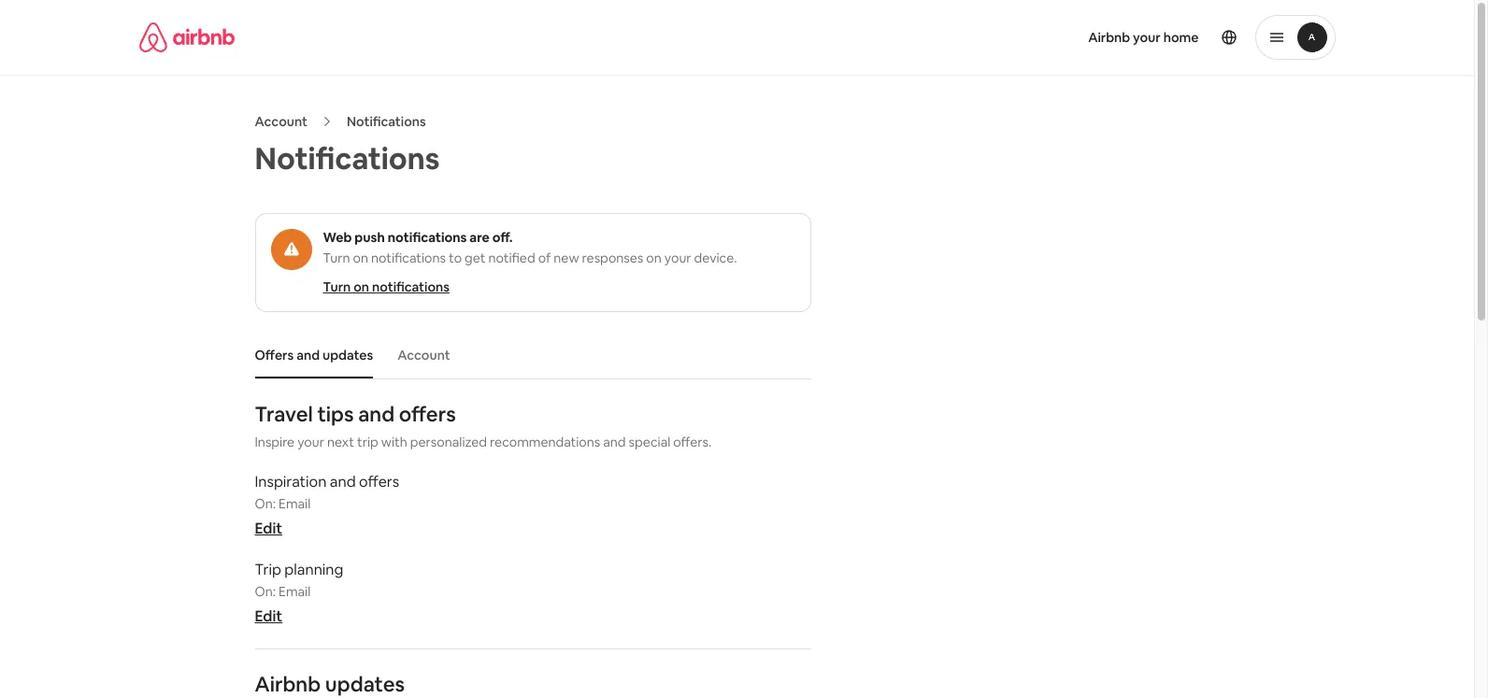 Task type: vqa. For each thing, say whether or not it's contained in the screenshot.
on: within trip planning on: email edit
yes



Task type: locate. For each thing, give the bounding box(es) containing it.
2 turn from the top
[[323, 279, 351, 295]]

on inside button
[[354, 279, 369, 295]]

1 on: from the top
[[255, 496, 276, 512]]

airbnb left "home"
[[1088, 29, 1131, 46]]

email
[[279, 496, 311, 512], [279, 583, 311, 600]]

updates inside tab panel
[[325, 671, 405, 698]]

your left "home"
[[1133, 29, 1161, 46]]

edit button up 'trip'
[[255, 519, 282, 539]]

offers inside travel tips and offers inspire your next trip with personalized recommendations and special offers.
[[399, 401, 456, 427]]

1 edit button from the top
[[255, 519, 282, 539]]

and
[[297, 347, 320, 364], [358, 401, 395, 427], [603, 434, 626, 451], [330, 472, 356, 492]]

your left next
[[298, 434, 324, 451]]

2 edit from the top
[[255, 607, 282, 626]]

edit button for email
[[255, 519, 282, 539]]

0 vertical spatial on:
[[255, 496, 276, 512]]

on: down inspiration
[[255, 496, 276, 512]]

email down planning
[[279, 583, 311, 600]]

0 vertical spatial edit
[[255, 519, 282, 539]]

updates
[[323, 347, 373, 364], [325, 671, 405, 698]]

0 vertical spatial airbnb
[[1088, 29, 1131, 46]]

trip planning on: email edit
[[255, 560, 343, 626]]

group
[[255, 213, 811, 312]]

1 horizontal spatial account
[[398, 347, 450, 364]]

offers up personalized
[[399, 401, 456, 427]]

on: down 'trip'
[[255, 583, 276, 600]]

1 vertical spatial email
[[279, 583, 311, 600]]

your left device.
[[665, 250, 691, 266]]

airbnb for airbnb your home
[[1088, 29, 1131, 46]]

1 email from the top
[[279, 496, 311, 512]]

edit button
[[255, 519, 282, 539], [255, 607, 282, 626]]

and inside inspiration and offers on: email edit
[[330, 472, 356, 492]]

airbnb your home link
[[1077, 18, 1210, 57]]

home
[[1164, 29, 1199, 46]]

notifications inside button
[[372, 279, 450, 295]]

airbnb inside "offers and updates" tab panel
[[255, 671, 321, 698]]

edit down 'trip'
[[255, 607, 282, 626]]

notifications
[[347, 113, 426, 130], [255, 139, 440, 178]]

0 horizontal spatial your
[[298, 434, 324, 451]]

email down inspiration
[[279, 496, 311, 512]]

push
[[355, 229, 385, 246]]

turn inside web push notifications are off. turn on notifications to get notified of new responses on your device.
[[323, 250, 350, 266]]

2 vertical spatial your
[[298, 434, 324, 451]]

notifications up to at the left of the page
[[388, 229, 467, 246]]

your inside travel tips and offers inspire your next trip with personalized recommendations and special offers.
[[298, 434, 324, 451]]

travel tips and offers inspire your next trip with personalized recommendations and special offers.
[[255, 401, 712, 451]]

1 vertical spatial account
[[398, 347, 450, 364]]

notifications element
[[245, 332, 811, 698]]

edit up 'trip'
[[255, 519, 282, 539]]

airbnb down trip planning on: email edit
[[255, 671, 321, 698]]

0 horizontal spatial account
[[255, 113, 308, 130]]

1 horizontal spatial airbnb
[[1088, 29, 1131, 46]]

0 vertical spatial turn
[[323, 250, 350, 266]]

0 vertical spatial offers
[[399, 401, 456, 427]]

airbnb inside airbnb your home link
[[1088, 29, 1131, 46]]

and down next
[[330, 472, 356, 492]]

2 vertical spatial notifications
[[372, 279, 450, 295]]

1 vertical spatial on:
[[255, 583, 276, 600]]

1 vertical spatial turn
[[323, 279, 351, 295]]

account for account button
[[398, 347, 450, 364]]

0 vertical spatial updates
[[323, 347, 373, 364]]

your inside web push notifications are off. turn on notifications to get notified of new responses on your device.
[[665, 250, 691, 266]]

edit button down 'trip'
[[255, 607, 282, 626]]

offers inside inspiration and offers on: email edit
[[359, 472, 399, 492]]

airbnb
[[1088, 29, 1131, 46], [255, 671, 321, 698]]

your inside profile element
[[1133, 29, 1161, 46]]

1 edit from the top
[[255, 519, 282, 539]]

inspiration and offers on: email edit
[[255, 472, 399, 539]]

0 vertical spatial email
[[279, 496, 311, 512]]

account
[[255, 113, 308, 130], [398, 347, 450, 364]]

offers and updates tab panel
[[255, 401, 811, 698]]

0 vertical spatial notifications
[[388, 229, 467, 246]]

recommendations
[[490, 434, 600, 451]]

offers
[[399, 401, 456, 427], [359, 472, 399, 492]]

edit inside trip planning on: email edit
[[255, 607, 282, 626]]

notifications
[[388, 229, 467, 246], [371, 250, 446, 266], [372, 279, 450, 295]]

and inside button
[[297, 347, 320, 364]]

0 vertical spatial your
[[1133, 29, 1161, 46]]

and right offers at left
[[297, 347, 320, 364]]

and up trip
[[358, 401, 395, 427]]

1 turn from the top
[[323, 250, 350, 266]]

offers
[[255, 347, 294, 364]]

2 on: from the top
[[255, 583, 276, 600]]

tab list
[[245, 332, 811, 379]]

2 horizontal spatial your
[[1133, 29, 1161, 46]]

notifications up the turn on notifications
[[371, 250, 446, 266]]

account inside button
[[398, 347, 450, 364]]

0 horizontal spatial airbnb
[[255, 671, 321, 698]]

your
[[1133, 29, 1161, 46], [665, 250, 691, 266], [298, 434, 324, 451]]

1 vertical spatial edit button
[[255, 607, 282, 626]]

1 vertical spatial notifications
[[255, 139, 440, 178]]

edit button for edit
[[255, 607, 282, 626]]

trip
[[357, 434, 378, 451]]

airbnb updates
[[255, 671, 405, 698]]

1 vertical spatial your
[[665, 250, 691, 266]]

1 horizontal spatial your
[[665, 250, 691, 266]]

2 edit button from the top
[[255, 607, 282, 626]]

on: inside inspiration and offers on: email edit
[[255, 496, 276, 512]]

1 vertical spatial edit
[[255, 607, 282, 626]]

to
[[449, 250, 462, 266]]

next
[[327, 434, 354, 451]]

2 email from the top
[[279, 583, 311, 600]]

1 vertical spatial notifications
[[371, 250, 446, 266]]

inspire
[[255, 434, 295, 451]]

0 vertical spatial account
[[255, 113, 308, 130]]

offers down trip
[[359, 472, 399, 492]]

web push notifications are off. turn on notifications to get notified of new responses on your device.
[[323, 229, 737, 266]]

turn
[[323, 250, 350, 266], [323, 279, 351, 295]]

1 vertical spatial airbnb
[[255, 671, 321, 698]]

1 vertical spatial updates
[[325, 671, 405, 698]]

on
[[353, 250, 368, 266], [646, 250, 662, 266], [354, 279, 369, 295]]

notifications down to at the left of the page
[[372, 279, 450, 295]]

0 vertical spatial edit button
[[255, 519, 282, 539]]

on:
[[255, 496, 276, 512], [255, 583, 276, 600]]

1 vertical spatial offers
[[359, 472, 399, 492]]

edit
[[255, 519, 282, 539], [255, 607, 282, 626]]

trip
[[255, 560, 281, 580]]

get
[[465, 250, 486, 266]]



Task type: describe. For each thing, give the bounding box(es) containing it.
notified
[[489, 250, 535, 266]]

device.
[[694, 250, 737, 266]]

inspiration
[[255, 472, 327, 492]]

web
[[323, 229, 352, 246]]

turn on notifications button
[[323, 278, 450, 296]]

and left special
[[603, 434, 626, 451]]

on: inside trip planning on: email edit
[[255, 583, 276, 600]]

airbnb your home
[[1088, 29, 1199, 46]]

turn on notifications
[[323, 279, 450, 295]]

account button
[[388, 338, 460, 373]]

edit inside inspiration and offers on: email edit
[[255, 519, 282, 539]]

group containing web push notifications are off.
[[255, 213, 811, 312]]

with
[[381, 434, 407, 451]]

tab list containing offers and updates
[[245, 332, 811, 379]]

planning
[[285, 560, 343, 580]]

tips
[[317, 401, 354, 427]]

airbnb for airbnb updates
[[255, 671, 321, 698]]

email inside inspiration and offers on: email edit
[[279, 496, 311, 512]]

travel
[[255, 401, 313, 427]]

offers and updates
[[255, 347, 373, 364]]

0 vertical spatial notifications
[[347, 113, 426, 130]]

personalized
[[410, 434, 487, 451]]

are
[[470, 229, 490, 246]]

special
[[629, 434, 671, 451]]

of
[[538, 250, 551, 266]]

offers and updates button
[[245, 338, 383, 373]]

account link
[[255, 113, 308, 130]]

email inside trip planning on: email edit
[[279, 583, 311, 600]]

offers.
[[674, 434, 712, 451]]

updates inside button
[[323, 347, 373, 364]]

turn inside button
[[323, 279, 351, 295]]

responses
[[582, 250, 644, 266]]

notifications for on
[[372, 279, 450, 295]]

notifications for push
[[388, 229, 467, 246]]

new
[[554, 250, 579, 266]]

profile element
[[760, 0, 1336, 75]]

account for account link
[[255, 113, 308, 130]]

off.
[[492, 229, 513, 246]]



